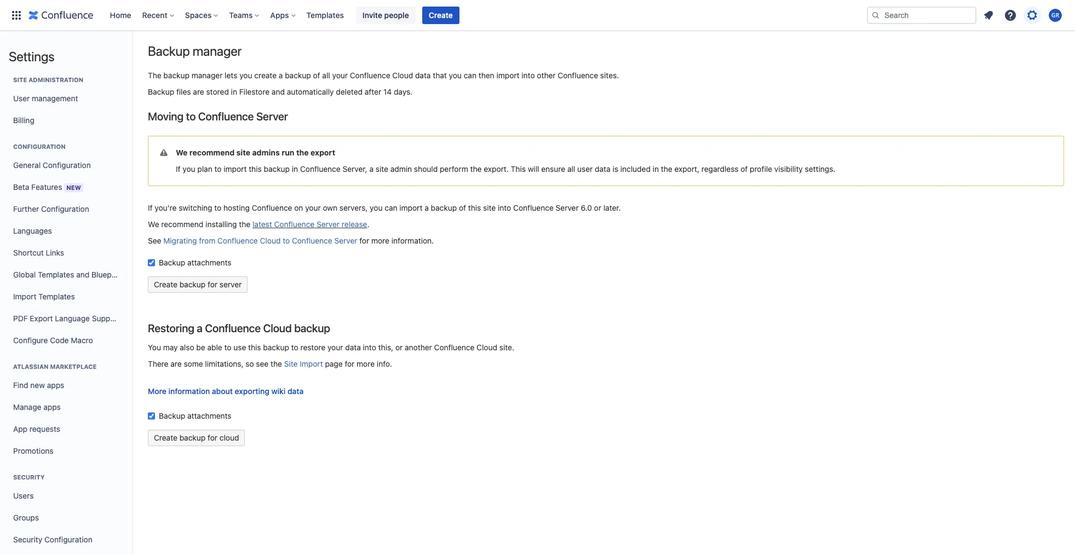 Task type: describe. For each thing, give the bounding box(es) containing it.
latest
[[253, 220, 272, 229]]

recommend for installing
[[161, 220, 204, 229]]

backup down the admins
[[264, 164, 290, 174]]

a up information.
[[425, 203, 429, 213]]

cloud up days.
[[393, 71, 413, 80]]

security group
[[9, 463, 123, 556]]

to up installing
[[214, 203, 222, 213]]

0 vertical spatial site
[[237, 148, 251, 157]]

confluence down latest confluence server release link
[[292, 236, 333, 246]]

home link
[[107, 6, 135, 24]]

backup right backup attachments checkbox
[[159, 412, 185, 421]]

see migrating from confluence cloud to confluence server for more information.
[[148, 236, 434, 246]]

macro
[[71, 336, 93, 345]]

is
[[613, 164, 619, 174]]

information
[[169, 387, 210, 396]]

0 vertical spatial for
[[360, 236, 370, 246]]

templates inside global 'element'
[[307, 10, 344, 19]]

2 horizontal spatial site
[[483, 203, 496, 213]]

site.
[[500, 343, 515, 352]]

promotions
[[13, 447, 53, 456]]

links
[[46, 248, 64, 258]]

security for security
[[13, 474, 45, 481]]

configuration up general
[[13, 143, 66, 150]]

configuration for further
[[41, 204, 89, 214]]

2 horizontal spatial into
[[522, 71, 535, 80]]

cloud left "site."
[[477, 343, 498, 352]]

backup up restore
[[294, 322, 330, 335]]

a right "create"
[[279, 71, 283, 80]]

beta
[[13, 182, 29, 192]]

requests
[[30, 425, 60, 434]]

administration
[[29, 76, 83, 83]]

confluence up after
[[350, 71, 391, 80]]

security configuration
[[13, 535, 92, 545]]

confluence right other
[[558, 71, 599, 80]]

help icon image
[[1005, 8, 1018, 22]]

attachments for backup attachments checkbox
[[187, 412, 232, 421]]

backup up 'automatically'
[[285, 71, 311, 80]]

days.
[[394, 87, 413, 96]]

if for if you plan to import this backup in confluence server, a site admin should perform the export. this will ensure all user data is included in the export, regardless of profile visibility settings.
[[176, 164, 181, 174]]

confluence down stored
[[198, 110, 254, 123]]

templates link
[[303, 6, 347, 24]]

visibility
[[775, 164, 803, 174]]

so
[[246, 360, 254, 369]]

notification icon image
[[983, 8, 996, 22]]

the right run
[[296, 148, 309, 157]]

there are some limitations, so see the site import page for more info.
[[148, 360, 392, 369]]

confluence up see migrating from confluence cloud to confluence server for more information.
[[274, 220, 315, 229]]

server,
[[343, 164, 368, 174]]

backup down perform on the top
[[431, 203, 457, 213]]

0 vertical spatial this
[[249, 164, 262, 174]]

data inside button
[[288, 387, 304, 396]]

1 horizontal spatial or
[[594, 203, 602, 213]]

we recommend site admins run the export
[[176, 148, 336, 157]]

site administration
[[13, 76, 83, 83]]

atlassian
[[13, 363, 49, 371]]

people
[[385, 10, 409, 19]]

backup manager
[[148, 43, 242, 59]]

groups link
[[9, 508, 123, 529]]

6.0
[[581, 203, 592, 213]]

moving to confluence server
[[148, 110, 288, 123]]

banner containing home
[[0, 0, 1076, 31]]

general
[[13, 161, 41, 170]]

info.
[[377, 360, 392, 369]]

pdf export language support link
[[9, 308, 123, 330]]

backup up files
[[164, 71, 190, 80]]

confluence up latest
[[252, 203, 292, 213]]

further configuration link
[[9, 198, 123, 220]]

apps
[[270, 10, 289, 19]]

0 vertical spatial manager
[[193, 43, 242, 59]]

spaces
[[185, 10, 212, 19]]

confluence up use
[[205, 322, 261, 335]]

if for if you're switching to hosting confluence on your own servers, you can import a backup of this site into confluence server 6.0 or later.
[[148, 203, 153, 213]]

shortcut links link
[[9, 242, 123, 264]]

the
[[148, 71, 162, 80]]

you right lets in the left top of the page
[[240, 71, 252, 80]]

2 vertical spatial import
[[400, 203, 423, 213]]

site inside site administration group
[[13, 76, 27, 83]]

0 vertical spatial more
[[372, 236, 390, 246]]

another
[[405, 343, 432, 352]]

management
[[32, 94, 78, 103]]

recent
[[142, 10, 168, 19]]

the right see
[[271, 360, 282, 369]]

1 horizontal spatial in
[[292, 164, 298, 174]]

the backup manager lets you create a backup of all your confluence cloud data that you can then import into other confluence sites.
[[148, 71, 619, 80]]

1 horizontal spatial into
[[498, 203, 512, 213]]

global templates and blueprints
[[13, 270, 127, 280]]

you're
[[155, 203, 177, 213]]

export,
[[675, 164, 700, 174]]

manage apps link
[[9, 397, 123, 419]]

users
[[13, 492, 34, 501]]

beta features new
[[13, 182, 81, 192]]

0 vertical spatial import
[[497, 71, 520, 80]]

plan
[[198, 164, 213, 174]]

0 horizontal spatial or
[[396, 343, 403, 352]]

collapse sidebar image
[[119, 36, 144, 58]]

data left "that"
[[415, 71, 431, 80]]

1 vertical spatial of
[[741, 164, 748, 174]]

14
[[384, 87, 392, 96]]

perform
[[440, 164, 469, 174]]

create link
[[422, 6, 460, 24]]

site administration group
[[9, 65, 123, 135]]

recommend for site
[[190, 148, 235, 157]]

import inside configuration group
[[13, 292, 36, 301]]

find
[[13, 381, 28, 390]]

also
[[180, 343, 194, 352]]

app requests
[[13, 425, 60, 434]]

limitations,
[[205, 360, 244, 369]]

to right moving
[[186, 110, 196, 123]]

0 vertical spatial your
[[332, 71, 348, 80]]

2 vertical spatial into
[[363, 343, 376, 352]]

switching
[[179, 203, 212, 213]]

restoring a confluence cloud backup
[[148, 322, 330, 335]]

hosting
[[224, 203, 250, 213]]

confluence down installing
[[218, 236, 258, 246]]

backup attachments for backup attachments checkbox
[[159, 412, 232, 421]]

configuration for general
[[43, 161, 91, 170]]

backup files are stored in filestore and automatically deleted after 14 days.
[[148, 87, 413, 96]]

apps inside find new apps link
[[47, 381, 64, 390]]

find new apps link
[[9, 375, 123, 397]]

regardless
[[702, 164, 739, 174]]

0 horizontal spatial of
[[313, 71, 320, 80]]

configuration group
[[9, 132, 127, 355]]

2 vertical spatial your
[[328, 343, 343, 352]]

2 vertical spatial this
[[248, 343, 261, 352]]

language
[[55, 314, 90, 323]]

Backup attachments checkbox
[[148, 411, 155, 422]]

support
[[92, 314, 120, 323]]

you
[[148, 343, 161, 352]]

manage
[[13, 403, 41, 412]]

profile
[[750, 164, 773, 174]]

languages link
[[9, 220, 123, 242]]

backup up the
[[148, 43, 190, 59]]

confluence right another
[[434, 343, 475, 352]]

templates for global templates and blueprints
[[38, 270, 74, 280]]

backup attachments for backup attachments option on the left of page
[[159, 258, 232, 267]]

security configuration link
[[9, 529, 123, 551]]

you right "that"
[[449, 71, 462, 80]]

admin
[[391, 164, 412, 174]]

server down own
[[317, 220, 340, 229]]

some
[[184, 360, 203, 369]]

user management
[[13, 94, 78, 103]]

0 horizontal spatial in
[[231, 87, 237, 96]]

a up be
[[197, 322, 203, 335]]

cloud down latest
[[260, 236, 281, 246]]

users link
[[9, 486, 123, 508]]



Task type: vqa. For each thing, say whether or not it's contained in the screenshot.
More information about exporting wiki data
yes



Task type: locate. For each thing, give the bounding box(es) containing it.
0 vertical spatial import
[[13, 292, 36, 301]]

sites.
[[601, 71, 619, 80]]

1 horizontal spatial for
[[360, 236, 370, 246]]

create
[[254, 71, 277, 80]]

to left restore
[[291, 343, 299, 352]]

you may also be able to use this backup to restore your data into this, or another confluence cloud site.
[[148, 343, 515, 352]]

confluence image
[[29, 8, 93, 22], [29, 8, 93, 22]]

1 attachments from the top
[[187, 258, 232, 267]]

app requests link
[[9, 419, 123, 441]]

installing
[[206, 220, 237, 229]]

more
[[372, 236, 390, 246], [357, 360, 375, 369]]

of down perform on the top
[[459, 203, 466, 213]]

0 vertical spatial or
[[594, 203, 602, 213]]

import down restore
[[300, 360, 323, 369]]

your up deleted
[[332, 71, 348, 80]]

0 horizontal spatial and
[[76, 270, 90, 280]]

recommend up migrating
[[161, 220, 204, 229]]

banner
[[0, 0, 1076, 31]]

in right "included"
[[653, 164, 659, 174]]

0 horizontal spatial if
[[148, 203, 153, 213]]

import
[[13, 292, 36, 301], [300, 360, 323, 369]]

lets
[[225, 71, 238, 80]]

1 horizontal spatial can
[[464, 71, 477, 80]]

1 horizontal spatial site
[[284, 360, 298, 369]]

import
[[497, 71, 520, 80], [224, 164, 247, 174], [400, 203, 423, 213]]

1 vertical spatial we
[[148, 220, 159, 229]]

1 vertical spatial recommend
[[161, 220, 204, 229]]

shortcut links
[[13, 248, 64, 258]]

a
[[279, 71, 283, 80], [370, 164, 374, 174], [425, 203, 429, 213], [197, 322, 203, 335]]

0 vertical spatial into
[[522, 71, 535, 80]]

0 horizontal spatial site
[[237, 148, 251, 157]]

1 vertical spatial and
[[76, 270, 90, 280]]

0 vertical spatial attachments
[[187, 258, 232, 267]]

0 vertical spatial all
[[322, 71, 330, 80]]

into down if you plan to import this backup in confluence server, a site admin should perform the export. this will ensure all user data is included in the export, regardless of profile visibility settings.
[[498, 203, 512, 213]]

for down .
[[360, 236, 370, 246]]

server down backup files are stored in filestore and automatically deleted after 14 days.
[[256, 110, 288, 123]]

1 vertical spatial import
[[300, 360, 323, 369]]

templates for import templates
[[38, 292, 75, 301]]

2 backup attachments from the top
[[159, 412, 232, 421]]

are right files
[[193, 87, 204, 96]]

configuration down groups link at the bottom
[[44, 535, 92, 545]]

can left then on the left top of the page
[[464, 71, 477, 80]]

this down perform on the top
[[468, 203, 481, 213]]

0 vertical spatial recommend
[[190, 148, 235, 157]]

server left 6.0
[[556, 203, 579, 213]]

in right stored
[[231, 87, 237, 96]]

0 vertical spatial can
[[464, 71, 477, 80]]

of left the profile
[[741, 164, 748, 174]]

0 horizontal spatial for
[[345, 360, 355, 369]]

manager up lets in the left top of the page
[[193, 43, 242, 59]]

moving
[[148, 110, 184, 123]]

we
[[176, 148, 188, 157], [148, 220, 159, 229]]

None button
[[148, 277, 248, 293]]

0 horizontal spatial can
[[385, 203, 398, 213]]

2 horizontal spatial in
[[653, 164, 659, 174]]

filestore
[[239, 87, 270, 96]]

security for security configuration
[[13, 535, 42, 545]]

0 horizontal spatial site
[[13, 76, 27, 83]]

1 vertical spatial all
[[568, 164, 576, 174]]

backup attachments down 'from'
[[159, 258, 232, 267]]

Backup attachments checkbox
[[148, 258, 155, 269]]

latest confluence server release link
[[253, 220, 368, 229]]

general configuration
[[13, 161, 91, 170]]

configuration up new
[[43, 161, 91, 170]]

and down "create"
[[272, 87, 285, 96]]

further configuration
[[13, 204, 89, 214]]

your right on
[[305, 203, 321, 213]]

can right servers,
[[385, 203, 398, 213]]

able
[[207, 343, 222, 352]]

spaces button
[[182, 6, 223, 24]]

security down groups
[[13, 535, 42, 545]]

1 vertical spatial can
[[385, 203, 398, 213]]

of up 'automatically'
[[313, 71, 320, 80]]

global templates and blueprints link
[[9, 264, 127, 286]]

for right page
[[345, 360, 355, 369]]

0 horizontal spatial are
[[171, 360, 182, 369]]

billing link
[[9, 110, 123, 132]]

1 vertical spatial site
[[376, 164, 389, 174]]

should
[[414, 164, 438, 174]]

site down export.
[[483, 203, 496, 213]]

migrating
[[163, 236, 197, 246]]

the left export.
[[471, 164, 482, 174]]

import right then on the left top of the page
[[497, 71, 520, 80]]

import templates
[[13, 292, 75, 301]]

site import link
[[284, 360, 323, 369]]

to right plan
[[215, 164, 222, 174]]

0 vertical spatial backup attachments
[[159, 258, 232, 267]]

1 vertical spatial for
[[345, 360, 355, 369]]

.
[[368, 220, 370, 229]]

the left export,
[[661, 164, 673, 174]]

import up information.
[[400, 203, 423, 213]]

1 vertical spatial into
[[498, 203, 512, 213]]

this right use
[[248, 343, 261, 352]]

more information about exporting wiki data button
[[148, 386, 304, 397]]

1 horizontal spatial are
[[193, 87, 204, 96]]

Search field
[[868, 6, 977, 24]]

0 vertical spatial if
[[176, 164, 181, 174]]

other
[[537, 71, 556, 80]]

recommend
[[190, 148, 235, 157], [161, 220, 204, 229]]

export
[[30, 314, 53, 323]]

user
[[578, 164, 593, 174]]

atlassian marketplace
[[13, 363, 97, 371]]

templates right apps popup button
[[307, 10, 344, 19]]

2 horizontal spatial of
[[741, 164, 748, 174]]

1 vertical spatial manager
[[192, 71, 223, 80]]

backup attachments down "information"
[[159, 412, 232, 421]]

1 vertical spatial backup attachments
[[159, 412, 232, 421]]

configure code macro
[[13, 336, 93, 345]]

into
[[522, 71, 535, 80], [498, 203, 512, 213], [363, 343, 376, 352]]

this down we recommend site admins run the export
[[249, 164, 262, 174]]

global element
[[7, 0, 865, 30]]

0 vertical spatial templates
[[307, 10, 344, 19]]

if left plan
[[176, 164, 181, 174]]

1 vertical spatial this
[[468, 203, 481, 213]]

backup down the
[[148, 87, 174, 96]]

further
[[13, 204, 39, 214]]

use
[[234, 343, 246, 352]]

1 horizontal spatial if
[[176, 164, 181, 174]]

recent button
[[139, 6, 179, 24]]

1 vertical spatial are
[[171, 360, 182, 369]]

apps inside manage apps link
[[43, 403, 61, 412]]

you left plan
[[183, 164, 195, 174]]

1 security from the top
[[13, 474, 45, 481]]

2 vertical spatial templates
[[38, 292, 75, 301]]

your up page
[[328, 343, 343, 352]]

we up see
[[148, 220, 159, 229]]

configuration
[[13, 143, 66, 150], [43, 161, 91, 170], [41, 204, 89, 214], [44, 535, 92, 545]]

code
[[50, 336, 69, 345]]

teams
[[229, 10, 253, 19]]

more
[[148, 387, 167, 396]]

invite
[[363, 10, 383, 19]]

0 vertical spatial security
[[13, 474, 45, 481]]

server down release
[[335, 236, 358, 246]]

user management link
[[9, 88, 123, 110]]

user
[[13, 94, 30, 103]]

we recommend installing the latest confluence server release .
[[148, 220, 370, 229]]

1 vertical spatial your
[[305, 203, 321, 213]]

marketplace
[[50, 363, 97, 371]]

import templates link
[[9, 286, 123, 308]]

all up 'automatically'
[[322, 71, 330, 80]]

import down global
[[13, 292, 36, 301]]

if left you're
[[148, 203, 153, 213]]

we for we recommend installing the latest confluence server release .
[[148, 220, 159, 229]]

1 horizontal spatial of
[[459, 203, 466, 213]]

global
[[13, 270, 36, 280]]

apps right new
[[47, 381, 64, 390]]

this
[[249, 164, 262, 174], [468, 203, 481, 213], [248, 343, 261, 352]]

0 horizontal spatial into
[[363, 343, 376, 352]]

cloud up there are some limitations, so see the site import page for more info.
[[263, 322, 292, 335]]

0 vertical spatial of
[[313, 71, 320, 80]]

your profile and preferences image
[[1050, 8, 1063, 22]]

we down moving
[[176, 148, 188, 157]]

deleted
[[336, 87, 363, 96]]

all left user
[[568, 164, 576, 174]]

0 vertical spatial site
[[13, 76, 27, 83]]

blueprints
[[92, 270, 127, 280]]

a right server,
[[370, 164, 374, 174]]

own
[[323, 203, 338, 213]]

search image
[[872, 11, 881, 19]]

atlassian marketplace group
[[9, 352, 123, 466]]

1 horizontal spatial we
[[176, 148, 188, 157]]

1 vertical spatial if
[[148, 203, 153, 213]]

1 horizontal spatial all
[[568, 164, 576, 174]]

settings icon image
[[1027, 8, 1040, 22]]

confluence down will
[[514, 203, 554, 213]]

from
[[199, 236, 216, 246]]

backup
[[164, 71, 190, 80], [285, 71, 311, 80], [264, 164, 290, 174], [431, 203, 457, 213], [294, 322, 330, 335], [263, 343, 289, 352]]

home
[[110, 10, 131, 19]]

configuration inside security group
[[44, 535, 92, 545]]

are left some
[[171, 360, 182, 369]]

manager up stored
[[192, 71, 223, 80]]

1 horizontal spatial and
[[272, 87, 285, 96]]

then
[[479, 71, 495, 80]]

settings.
[[805, 164, 836, 174]]

2 vertical spatial of
[[459, 203, 466, 213]]

site up user
[[13, 76, 27, 83]]

shortcut
[[13, 248, 44, 258]]

appswitcher icon image
[[10, 8, 23, 22]]

1 vertical spatial or
[[396, 343, 403, 352]]

will
[[528, 164, 540, 174]]

site
[[237, 148, 251, 157], [376, 164, 389, 174], [483, 203, 496, 213]]

2 attachments from the top
[[187, 412, 232, 421]]

and inside configuration group
[[76, 270, 90, 280]]

2 horizontal spatial import
[[497, 71, 520, 80]]

pdf export language support
[[13, 314, 120, 323]]

if you're switching to hosting confluence on your own servers, you can import a backup of this site into confluence server 6.0 or later.
[[148, 203, 621, 213]]

attachments down about
[[187, 412, 232, 421]]

None submit
[[148, 430, 245, 447]]

recommend up plan
[[190, 148, 235, 157]]

backup up there are some limitations, so see the site import page for more info.
[[263, 343, 289, 352]]

templates up pdf export language support link
[[38, 292, 75, 301]]

apps up 'requests'
[[43, 403, 61, 412]]

0 horizontal spatial we
[[148, 220, 159, 229]]

0 vertical spatial we
[[176, 148, 188, 157]]

0 horizontal spatial import
[[13, 292, 36, 301]]

import down we recommend site admins run the export
[[224, 164, 247, 174]]

data right wiki
[[288, 387, 304, 396]]

backup attachments
[[159, 258, 232, 267], [159, 412, 232, 421]]

into left this,
[[363, 343, 376, 352]]

2 security from the top
[[13, 535, 42, 545]]

0 horizontal spatial import
[[224, 164, 247, 174]]

or right 6.0
[[594, 203, 602, 213]]

later.
[[604, 203, 621, 213]]

0 vertical spatial and
[[272, 87, 285, 96]]

more left information.
[[372, 236, 390, 246]]

configuration for security
[[44, 535, 92, 545]]

1 vertical spatial import
[[224, 164, 247, 174]]

attachments for backup attachments option on the left of page
[[187, 258, 232, 267]]

the left latest
[[239, 220, 251, 229]]

into left other
[[522, 71, 535, 80]]

and left blueprints
[[76, 270, 90, 280]]

pdf
[[13, 314, 28, 323]]

1 vertical spatial templates
[[38, 270, 74, 280]]

files
[[176, 87, 191, 96]]

more left info. on the bottom of the page
[[357, 360, 375, 369]]

we for we recommend site admins run the export
[[176, 148, 188, 157]]

to down latest confluence server release link
[[283, 236, 290, 246]]

templates down links
[[38, 270, 74, 280]]

1 backup attachments from the top
[[159, 258, 232, 267]]

data left this,
[[345, 343, 361, 352]]

security up "users"
[[13, 474, 45, 481]]

if you plan to import this backup in confluence server, a site admin should perform the export. this will ensure all user data is included in the export, regardless of profile visibility settings.
[[176, 164, 836, 174]]

teams button
[[226, 6, 264, 24]]

promotions link
[[9, 441, 123, 463]]

1 horizontal spatial import
[[400, 203, 423, 213]]

0 vertical spatial apps
[[47, 381, 64, 390]]

there
[[148, 360, 169, 369]]

exporting
[[235, 387, 270, 396]]

1 vertical spatial site
[[284, 360, 298, 369]]

0 vertical spatial are
[[193, 87, 204, 96]]

0 horizontal spatial all
[[322, 71, 330, 80]]

after
[[365, 87, 382, 96]]

this
[[511, 164, 526, 174]]

configuration up languages link
[[41, 204, 89, 214]]

you right servers,
[[370, 203, 383, 213]]

are
[[193, 87, 204, 96], [171, 360, 182, 369]]

settings
[[9, 49, 55, 64]]

2 vertical spatial site
[[483, 203, 496, 213]]

features
[[31, 182, 62, 192]]

1 vertical spatial security
[[13, 535, 42, 545]]

groups
[[13, 514, 39, 523]]

backup right backup attachments option on the left of page
[[159, 258, 185, 267]]

wiki
[[272, 387, 286, 396]]

1 vertical spatial apps
[[43, 403, 61, 412]]

automatically
[[287, 87, 334, 96]]

1 vertical spatial more
[[357, 360, 375, 369]]

to left use
[[224, 343, 232, 352]]

1 vertical spatial attachments
[[187, 412, 232, 421]]

1 horizontal spatial site
[[376, 164, 389, 174]]

data left is
[[595, 164, 611, 174]]

1 horizontal spatial import
[[300, 360, 323, 369]]

new
[[66, 184, 81, 191]]

invite people button
[[356, 6, 416, 24]]

confluence down export in the left of the page
[[300, 164, 341, 174]]



